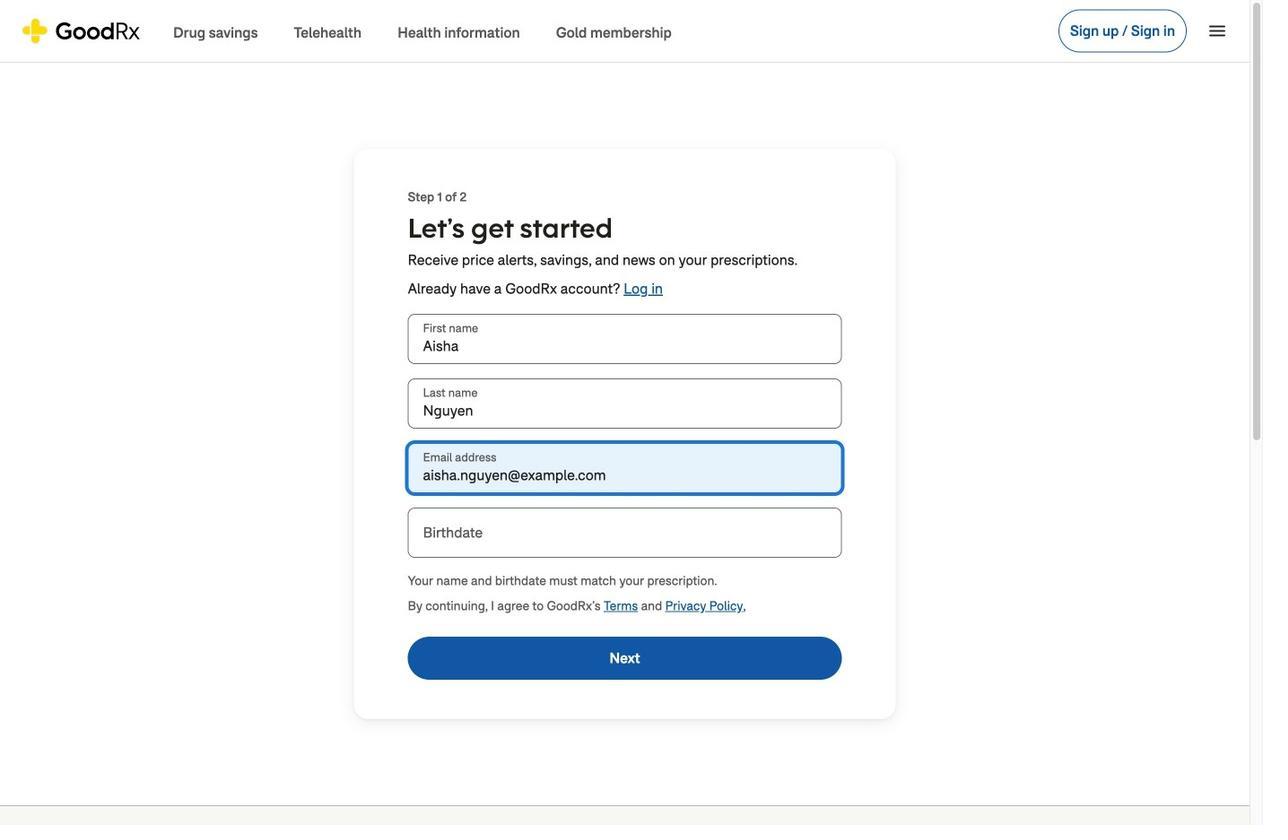 Task type: locate. For each thing, give the bounding box(es) containing it.
MM/DD/YYYY telephone field
[[408, 508, 842, 558]]

dialog
[[0, 0, 1264, 826]]

goodrx yellow cross logo image
[[22, 18, 141, 44]]

Last name text field
[[408, 379, 842, 429]]



Task type: vqa. For each thing, say whether or not it's contained in the screenshot.
temperature
no



Task type: describe. For each thing, give the bounding box(es) containing it.
First name text field
[[408, 314, 842, 364]]

Email address text field
[[408, 443, 842, 494]]



